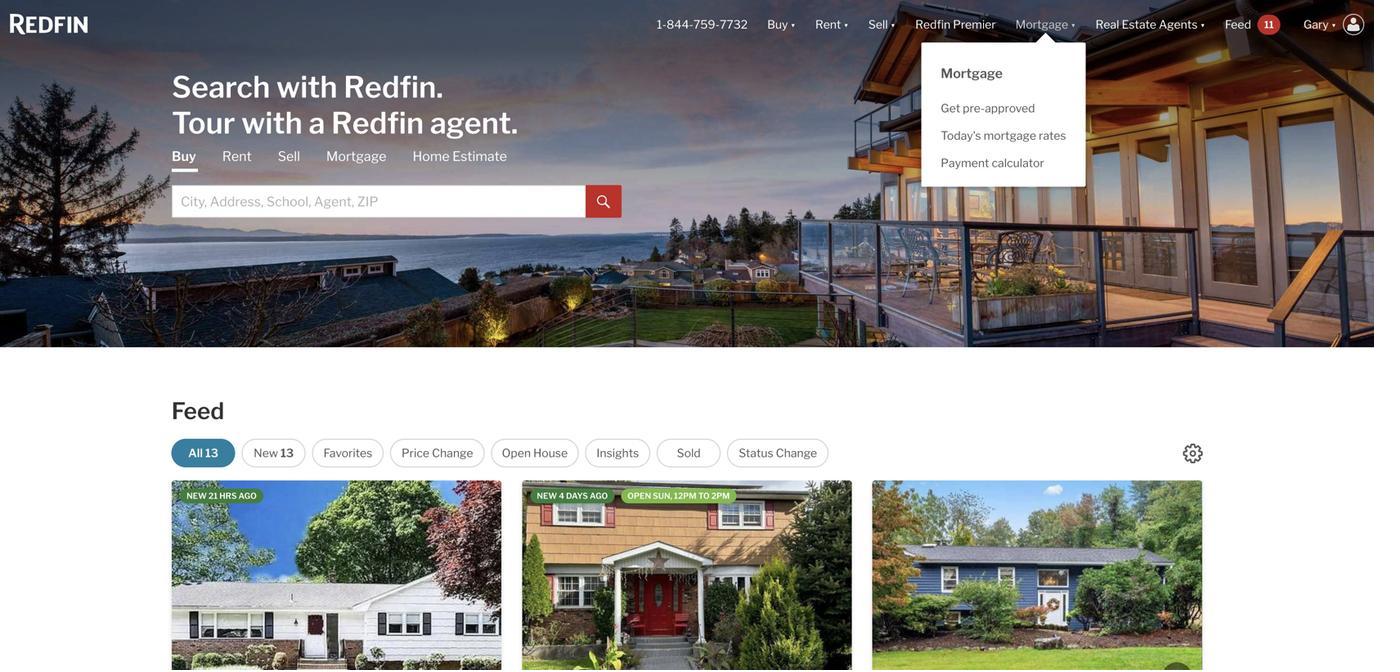 Task type: describe. For each thing, give the bounding box(es) containing it.
rates
[[1039, 129, 1067, 143]]

rent ▾ button
[[816, 0, 849, 49]]

1 photo of 2 van wyck st, montvale, nj 07645 image from the left
[[873, 481, 1203, 671]]

1-844-759-7732
[[657, 17, 748, 31]]

buy ▾
[[768, 17, 796, 31]]

4
[[559, 492, 565, 502]]

mortgage inside dialog
[[941, 66, 1003, 81]]

search with redfin. tour with a redfin agent.
[[172, 69, 518, 141]]

real
[[1096, 17, 1120, 31]]

insights
[[597, 447, 639, 461]]

mortgage ▾ button
[[1016, 0, 1076, 49]]

mortgage dialog
[[922, 33, 1086, 187]]

submit search image
[[597, 196, 610, 209]]

City, Address, School, Agent, ZIP search field
[[172, 185, 586, 218]]

agents
[[1159, 17, 1198, 31]]

Status Change radio
[[728, 439, 829, 468]]

premier
[[953, 17, 996, 31]]

new for new 21 hrs ago
[[187, 492, 207, 502]]

▾ inside real estate agents ▾ link
[[1201, 17, 1206, 31]]

new for new 4 days ago
[[537, 492, 557, 502]]

home estimate
[[413, 149, 507, 164]]

get pre-approved link
[[922, 95, 1086, 122]]

new 4 days ago
[[537, 492, 608, 502]]

12pm
[[674, 492, 697, 502]]

844-
[[667, 17, 694, 31]]

▾ for gary ▾
[[1332, 17, 1337, 31]]

gary
[[1304, 17, 1329, 31]]

open sun, 12pm to 2pm
[[628, 492, 730, 502]]

21
[[209, 492, 218, 502]]

new 13
[[254, 447, 294, 461]]

rent ▾ button
[[806, 0, 859, 49]]

buy ▾ button
[[768, 0, 796, 49]]

change for price change
[[432, 447, 473, 461]]

1 photo of 4 robert ct, nanuet, ny 10954 image from the left
[[522, 481, 852, 671]]

price
[[402, 447, 430, 461]]

photo of 40 fox hill rd, upper saddle river, nj 07458 image
[[172, 481, 502, 671]]

buy ▾ button
[[758, 0, 806, 49]]

All radio
[[172, 439, 235, 468]]

13 for all 13
[[205, 447, 218, 461]]

open
[[502, 447, 531, 461]]

2 photo of 4 robert ct, nanuet, ny 10954 image from the left
[[852, 481, 1182, 671]]

mortgage for mortgage ▾
[[1016, 17, 1069, 31]]

estate
[[1122, 17, 1157, 31]]

gary ▾
[[1304, 17, 1337, 31]]

mortgage ▾
[[1016, 17, 1076, 31]]

status change
[[739, 447, 817, 461]]

Favorites radio
[[312, 439, 384, 468]]

2 photo of 2 van wyck st, montvale, nj 07645 image from the left
[[1203, 481, 1375, 671]]

sell ▾
[[869, 17, 896, 31]]

buy link
[[172, 148, 196, 172]]

rent for rent
[[222, 149, 252, 164]]

home estimate link
[[413, 148, 507, 166]]

a
[[309, 105, 325, 141]]

Insights radio
[[585, 439, 651, 468]]

sell for sell
[[278, 149, 300, 164]]

2pm
[[712, 492, 730, 502]]

payment calculator link
[[922, 150, 1086, 177]]

price change
[[402, 447, 473, 461]]

1-844-759-7732 link
[[657, 17, 748, 31]]



Task type: vqa. For each thing, say whether or not it's contained in the screenshot.
$3,550+ /mo's bath
no



Task type: locate. For each thing, give the bounding box(es) containing it.
today's
[[941, 129, 982, 143]]

buy inside 'tab list'
[[172, 149, 196, 164]]

▾ for rent ▾
[[844, 17, 849, 31]]

feed left "11"
[[1226, 17, 1252, 31]]

real estate agents ▾ link
[[1096, 0, 1206, 49]]

mortgage up pre-
[[941, 66, 1003, 81]]

6 ▾ from the left
[[1332, 17, 1337, 31]]

mortgage left real
[[1016, 17, 1069, 31]]

mortgage inside 'tab list'
[[326, 149, 387, 164]]

1 vertical spatial buy
[[172, 149, 196, 164]]

redfin inside search with redfin. tour with a redfin agent.
[[331, 105, 424, 141]]

2 ▾ from the left
[[844, 17, 849, 31]]

hrs
[[219, 492, 237, 502]]

Open House radio
[[491, 439, 579, 468]]

feed
[[1226, 17, 1252, 31], [172, 398, 224, 425]]

mortgage
[[984, 129, 1037, 143]]

1-
[[657, 17, 667, 31]]

ago right days
[[590, 492, 608, 502]]

open house
[[502, 447, 568, 461]]

real estate agents ▾
[[1096, 17, 1206, 31]]

buy inside buy ▾ dropdown button
[[768, 17, 788, 31]]

get pre-approved
[[941, 102, 1036, 115]]

759-
[[694, 17, 720, 31]]

feed up all
[[172, 398, 224, 425]]

redfin premier
[[916, 17, 996, 31]]

sell ▾ button
[[869, 0, 896, 49]]

approved
[[985, 102, 1036, 115]]

redfin.
[[344, 69, 443, 105]]

redfin premier button
[[906, 0, 1006, 49]]

3 ▾ from the left
[[891, 17, 896, 31]]

change right price at the bottom left of page
[[432, 447, 473, 461]]

all 13
[[188, 447, 218, 461]]

change inside option
[[776, 447, 817, 461]]

0 vertical spatial buy
[[768, 17, 788, 31]]

rent down tour
[[222, 149, 252, 164]]

▾ right rent ▾
[[891, 17, 896, 31]]

buy down tour
[[172, 149, 196, 164]]

1 new from the left
[[187, 492, 207, 502]]

payment
[[941, 156, 990, 170]]

2 vertical spatial mortgage
[[326, 149, 387, 164]]

1 change from the left
[[432, 447, 473, 461]]

sell link
[[278, 148, 300, 166]]

▾ left sell ▾
[[844, 17, 849, 31]]

1 vertical spatial feed
[[172, 398, 224, 425]]

sold
[[677, 447, 701, 461]]

calculator
[[992, 156, 1045, 170]]

▾ right "agents"
[[1201, 17, 1206, 31]]

1 horizontal spatial change
[[776, 447, 817, 461]]

13 right new
[[281, 447, 294, 461]]

option group
[[172, 439, 829, 468]]

1 horizontal spatial feed
[[1226, 17, 1252, 31]]

redfin
[[916, 17, 951, 31], [331, 105, 424, 141]]

status
[[739, 447, 774, 461]]

with
[[276, 69, 338, 105], [241, 105, 303, 141]]

new left 4
[[537, 492, 557, 502]]

today's mortgage rates link
[[922, 122, 1086, 150]]

1 horizontal spatial redfin
[[916, 17, 951, 31]]

▾ left rent ▾
[[791, 17, 796, 31]]

▾ left real
[[1071, 17, 1076, 31]]

mortgage up city, address, school, agent, zip search box
[[326, 149, 387, 164]]

photo of 2 van wyck st, montvale, nj 07645 image
[[873, 481, 1203, 671], [1203, 481, 1375, 671]]

2 horizontal spatial mortgage
[[1016, 17, 1069, 31]]

all
[[188, 447, 203, 461]]

get
[[941, 102, 961, 115]]

1 ago from the left
[[239, 492, 257, 502]]

▾ inside rent ▾ dropdown button
[[844, 17, 849, 31]]

1 horizontal spatial 13
[[281, 447, 294, 461]]

5 ▾ from the left
[[1201, 17, 1206, 31]]

ago
[[239, 492, 257, 502], [590, 492, 608, 502]]

change for status change
[[776, 447, 817, 461]]

0 vertical spatial mortgage
[[1016, 17, 1069, 31]]

tab list containing buy
[[172, 148, 622, 218]]

1 horizontal spatial buy
[[768, 17, 788, 31]]

1 horizontal spatial sell
[[869, 17, 888, 31]]

13 inside the all option
[[205, 447, 218, 461]]

option group containing all
[[172, 439, 829, 468]]

New radio
[[242, 439, 306, 468]]

sell ▾ button
[[859, 0, 906, 49]]

0 horizontal spatial new
[[187, 492, 207, 502]]

mortgage inside dropdown button
[[1016, 17, 1069, 31]]

sell right rent link
[[278, 149, 300, 164]]

ago for new 21 hrs ago
[[239, 492, 257, 502]]

▾ for sell ▾
[[891, 17, 896, 31]]

real estate agents ▾ button
[[1086, 0, 1216, 49]]

new
[[187, 492, 207, 502], [537, 492, 557, 502]]

rent ▾
[[816, 17, 849, 31]]

sun,
[[653, 492, 673, 502]]

1 vertical spatial mortgage
[[941, 66, 1003, 81]]

mortgage link
[[326, 148, 387, 166]]

sell
[[869, 17, 888, 31], [278, 149, 300, 164]]

new left 21
[[187, 492, 207, 502]]

1 13 from the left
[[205, 447, 218, 461]]

rent inside dropdown button
[[816, 17, 841, 31]]

13
[[205, 447, 218, 461], [281, 447, 294, 461]]

0 horizontal spatial redfin
[[331, 105, 424, 141]]

home
[[413, 149, 450, 164]]

0 horizontal spatial 13
[[205, 447, 218, 461]]

1 horizontal spatial ago
[[590, 492, 608, 502]]

change inside radio
[[432, 447, 473, 461]]

tab list
[[172, 148, 622, 218]]

13 inside the new "radio"
[[281, 447, 294, 461]]

to
[[699, 492, 710, 502]]

payment calculator
[[941, 156, 1045, 170]]

Price Change radio
[[390, 439, 485, 468]]

redfin up mortgage link at the top
[[331, 105, 424, 141]]

2 change from the left
[[776, 447, 817, 461]]

▾ right 'gary'
[[1332, 17, 1337, 31]]

change
[[432, 447, 473, 461], [776, 447, 817, 461]]

search
[[172, 69, 270, 105]]

mortgage
[[1016, 17, 1069, 31], [941, 66, 1003, 81], [326, 149, 387, 164]]

0 vertical spatial rent
[[816, 17, 841, 31]]

today's mortgage rates
[[941, 129, 1067, 143]]

buy
[[768, 17, 788, 31], [172, 149, 196, 164]]

0 vertical spatial sell
[[869, 17, 888, 31]]

buy for buy
[[172, 149, 196, 164]]

13 for new 13
[[281, 447, 294, 461]]

house
[[534, 447, 568, 461]]

1 horizontal spatial mortgage
[[941, 66, 1003, 81]]

1 horizontal spatial new
[[537, 492, 557, 502]]

1 ▾ from the left
[[791, 17, 796, 31]]

rent inside 'tab list'
[[222, 149, 252, 164]]

new 21 hrs ago
[[187, 492, 257, 502]]

1 horizontal spatial rent
[[816, 17, 841, 31]]

1 vertical spatial redfin
[[331, 105, 424, 141]]

▾ inside buy ▾ dropdown button
[[791, 17, 796, 31]]

0 horizontal spatial rent
[[222, 149, 252, 164]]

redfin left the premier
[[916, 17, 951, 31]]

0 horizontal spatial buy
[[172, 149, 196, 164]]

0 vertical spatial feed
[[1226, 17, 1252, 31]]

▾ inside mortgage ▾ dropdown button
[[1071, 17, 1076, 31]]

0 horizontal spatial mortgage
[[326, 149, 387, 164]]

▾ for mortgage ▾
[[1071, 17, 1076, 31]]

favorites
[[324, 447, 373, 461]]

▾
[[791, 17, 796, 31], [844, 17, 849, 31], [891, 17, 896, 31], [1071, 17, 1076, 31], [1201, 17, 1206, 31], [1332, 17, 1337, 31]]

sell right rent ▾
[[869, 17, 888, 31]]

sell for sell ▾
[[869, 17, 888, 31]]

tour
[[172, 105, 235, 141]]

new
[[254, 447, 278, 461]]

rent for rent ▾
[[816, 17, 841, 31]]

ago for new 4 days ago
[[590, 492, 608, 502]]

pre-
[[963, 102, 985, 115]]

2 new from the left
[[537, 492, 557, 502]]

photo of 4 robert ct, nanuet, ny 10954 image
[[522, 481, 852, 671], [852, 481, 1182, 671]]

0 horizontal spatial sell
[[278, 149, 300, 164]]

sell inside 'tab list'
[[278, 149, 300, 164]]

rent link
[[222, 148, 252, 166]]

days
[[566, 492, 588, 502]]

11
[[1265, 19, 1274, 30]]

1 vertical spatial rent
[[222, 149, 252, 164]]

▾ for buy ▾
[[791, 17, 796, 31]]

change right 'status'
[[776, 447, 817, 461]]

0 vertical spatial redfin
[[916, 17, 951, 31]]

0 horizontal spatial feed
[[172, 398, 224, 425]]

open
[[628, 492, 651, 502]]

ago right the hrs
[[239, 492, 257, 502]]

0 horizontal spatial ago
[[239, 492, 257, 502]]

mortgage for mortgage link at the top
[[326, 149, 387, 164]]

2 ago from the left
[[590, 492, 608, 502]]

buy right 7732
[[768, 17, 788, 31]]

1 vertical spatial sell
[[278, 149, 300, 164]]

estimate
[[453, 149, 507, 164]]

7732
[[720, 17, 748, 31]]

sell inside dropdown button
[[869, 17, 888, 31]]

agent.
[[430, 105, 518, 141]]

rent
[[816, 17, 841, 31], [222, 149, 252, 164]]

13 right all
[[205, 447, 218, 461]]

rent right buy ▾
[[816, 17, 841, 31]]

redfin inside button
[[916, 17, 951, 31]]

Sold radio
[[657, 439, 721, 468]]

4 ▾ from the left
[[1071, 17, 1076, 31]]

0 horizontal spatial change
[[432, 447, 473, 461]]

2 13 from the left
[[281, 447, 294, 461]]

▾ inside sell ▾ dropdown button
[[891, 17, 896, 31]]

buy for buy ▾
[[768, 17, 788, 31]]



